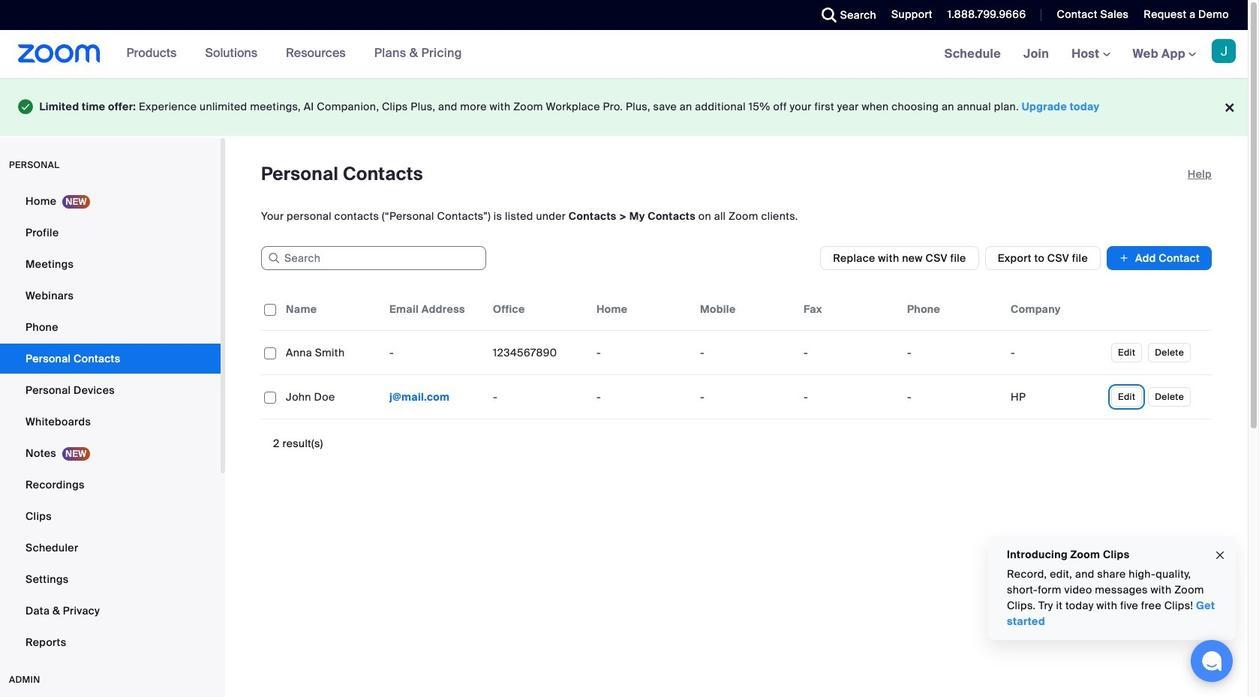 Task type: vqa. For each thing, say whether or not it's contained in the screenshot.
Zoom Logo
yes



Task type: describe. For each thing, give the bounding box(es) containing it.
open chat image
[[1202, 651, 1223, 672]]

add image
[[1119, 250, 1130, 265]]

meetings navigation
[[934, 30, 1248, 79]]

personal menu menu
[[0, 186, 221, 659]]



Task type: locate. For each thing, give the bounding box(es) containing it.
product information navigation
[[100, 30, 474, 78]]

Search Contacts Input text field
[[261, 246, 486, 270]]

cell
[[902, 337, 1005, 368], [1005, 337, 1109, 368], [384, 382, 487, 412], [902, 382, 1005, 412], [1005, 382, 1109, 412]]

type image
[[18, 96, 33, 118]]

zoom logo image
[[18, 44, 100, 63]]

close image
[[1215, 547, 1227, 564]]

banner
[[0, 30, 1248, 79]]

profile picture image
[[1212, 39, 1236, 63]]

footer
[[0, 78, 1248, 136]]

application
[[261, 288, 1224, 431]]



